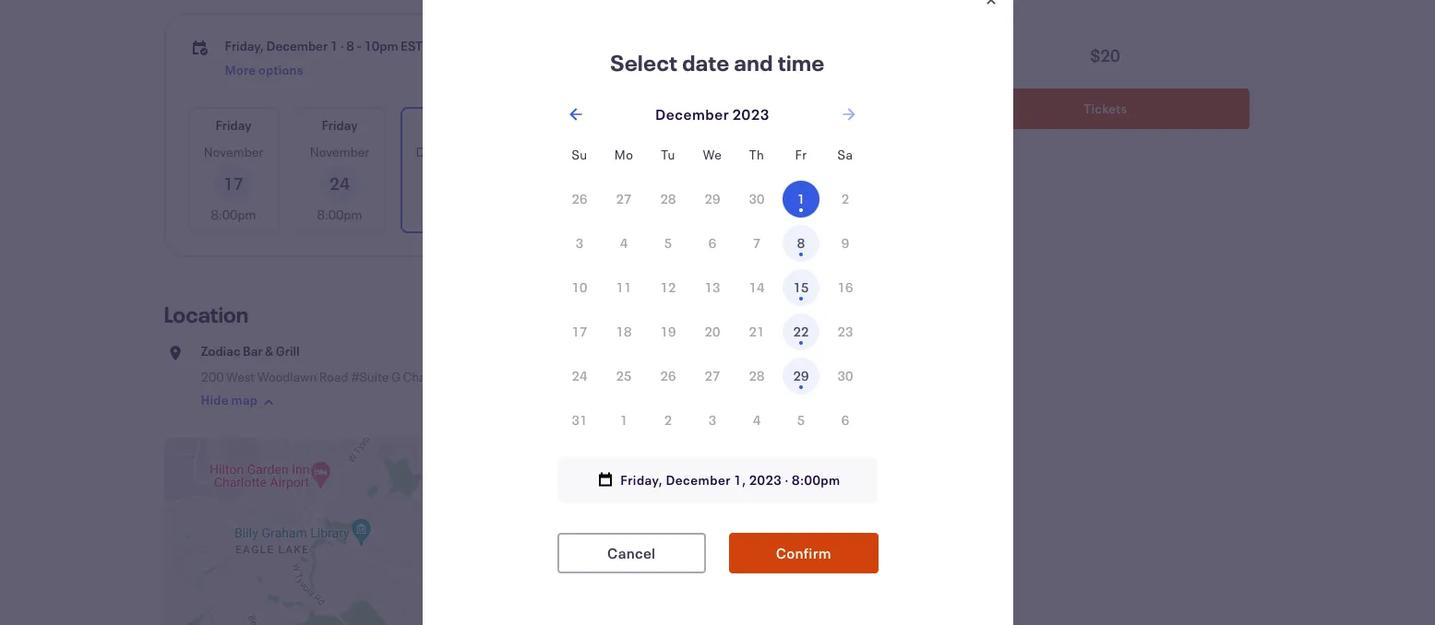 Task type: describe. For each thing, give the bounding box(es) containing it.
1 vertical spatial 26 button
[[650, 358, 687, 395]]

31
[[572, 412, 587, 429]]

select
[[610, 48, 678, 78]]

0 horizontal spatial ·
[[340, 37, 344, 54]]

19 button
[[650, 314, 687, 351]]

-
[[357, 37, 362, 54]]

0 vertical spatial 3 button
[[561, 225, 598, 262]]

15 button
[[783, 269, 819, 306]]

28217
[[483, 368, 522, 386]]

8:00pm inside select date and time alert dialog
[[792, 472, 840, 489]]

tu
[[661, 146, 675, 163]]

cancel button
[[557, 533, 706, 574]]

3 friday from the left
[[534, 116, 570, 134]]

20
[[705, 323, 720, 341]]

more options button
[[720, 109, 808, 232]]

21 button
[[738, 314, 775, 351]]

monday element
[[602, 133, 646, 177]]

23
[[838, 323, 853, 341]]

1 vertical spatial 29
[[793, 367, 809, 385]]

2 for the 2 button to the bottom
[[664, 412, 672, 429]]

1 horizontal spatial 2 button
[[827, 181, 864, 218]]

10pm
[[364, 37, 398, 54]]

0 horizontal spatial 17
[[223, 173, 244, 195]]

9
[[841, 234, 849, 252]]

1 horizontal spatial 1 button
[[783, 181, 819, 218]]

0 vertical spatial 8
[[346, 37, 354, 54]]

10 button
[[561, 269, 598, 306]]

1 horizontal spatial 5 button
[[783, 402, 819, 439]]

0 horizontal spatial 15
[[648, 173, 668, 195]]

friday for 15
[[640, 116, 676, 134]]

0 horizontal spatial 29
[[705, 190, 720, 208]]

more options
[[742, 165, 786, 203]]

0 vertical spatial 1
[[330, 37, 338, 54]]

friday, december 1, 2023 · 8:00pm
[[620, 472, 840, 489]]

21
[[749, 323, 764, 341]]

28 for leftmost 28 button
[[660, 190, 676, 208]]

select date and time
[[610, 48, 825, 78]]

row group inside select date and time alert dialog
[[557, 177, 867, 443]]

20 button
[[694, 314, 731, 351]]

0 horizontal spatial 5
[[664, 234, 672, 252]]

1 vertical spatial 4 button
[[738, 402, 775, 439]]

0 vertical spatial 5 button
[[650, 225, 687, 262]]

30 for the leftmost 30 "button"
[[749, 190, 764, 208]]

12 button
[[650, 269, 687, 306]]

su
[[572, 146, 587, 163]]

0 horizontal spatial 30 button
[[738, 181, 775, 218]]

woodlawn
[[257, 368, 317, 386]]

25
[[616, 367, 632, 385]]

location
[[164, 300, 249, 329]]

friday for 24
[[322, 116, 358, 134]]

tuesday element
[[646, 133, 690, 177]]

friday, for friday, december 1 · 8 - 10pm est
[[225, 37, 264, 54]]

0 horizontal spatial 6 button
[[694, 225, 731, 262]]

we
[[703, 146, 722, 163]]

cancel
[[608, 544, 656, 563]]

6 for the left 6 button
[[709, 234, 716, 252]]

est
[[401, 37, 423, 54]]

17 inside 'button'
[[572, 323, 587, 341]]

18 button
[[605, 314, 642, 351]]

2 vertical spatial 1
[[620, 412, 628, 429]]

1 vertical spatial 3
[[709, 412, 716, 429]]

west
[[226, 368, 255, 386]]

confirm
[[775, 544, 831, 563]]

19
[[660, 323, 676, 341]]

4 for bottommost the 4 button
[[753, 412, 761, 429]]

23 button
[[827, 314, 864, 351]]

map region
[[156, 419, 865, 626]]

select date and time alert dialog
[[0, 0, 1435, 626]]

1 horizontal spatial 6 button
[[827, 402, 864, 439]]

0 horizontal spatial 26 button
[[561, 181, 598, 218]]

december inside select date and time alert dialog
[[666, 472, 731, 489]]

22
[[793, 323, 809, 341]]

14 button
[[738, 269, 775, 306]]

15 inside 15 button
[[793, 279, 809, 296]]

8 inside 8 button
[[797, 234, 805, 252]]

13
[[705, 279, 720, 296]]

th
[[749, 146, 764, 163]]

9 button
[[827, 225, 864, 262]]

confirm button
[[729, 533, 878, 574]]

2 for rightmost the 2 button
[[841, 190, 849, 208]]

friday element
[[779, 133, 823, 177]]

0 horizontal spatial 26
[[572, 190, 587, 208]]

4 for the 4 button to the top
[[620, 234, 628, 252]]

saturday element
[[823, 133, 867, 177]]

25 button
[[605, 358, 642, 395]]

7 button
[[738, 225, 775, 262]]



Task type: vqa. For each thing, say whether or not it's contained in the screenshot.
Friday
yes



Task type: locate. For each thing, give the bounding box(es) containing it.
5 down 22 button
[[797, 412, 805, 429]]

31 button
[[561, 402, 598, 439]]

11 button
[[605, 269, 642, 306]]

2023
[[749, 472, 782, 489]]

8
[[346, 37, 354, 54], [797, 234, 805, 252]]

bar
[[243, 342, 263, 360]]

0 vertical spatial 6
[[709, 234, 716, 252]]

·
[[340, 37, 344, 54], [785, 472, 789, 489]]

24 button
[[561, 358, 598, 395]]

7
[[753, 234, 761, 252]]

nc
[[463, 368, 481, 386]]

1 down the 25 button
[[620, 412, 628, 429]]

row group containing 26
[[557, 177, 867, 443]]

5 button down 22 button
[[783, 402, 819, 439]]

1 vertical spatial 2
[[664, 412, 672, 429]]

#suite
[[351, 368, 389, 386]]

28 for bottommost 28 button
[[749, 367, 764, 385]]

grid inside select date and time alert dialog
[[557, 133, 867, 443]]

1 horizontal spatial 5
[[797, 412, 805, 429]]

wednesday element
[[690, 133, 735, 177]]

date
[[682, 48, 730, 78]]

1,
[[734, 472, 746, 489]]

12
[[660, 279, 676, 296]]

0 horizontal spatial friday,
[[225, 37, 264, 54]]

friday
[[215, 116, 252, 134], [322, 116, 358, 134], [534, 116, 570, 134], [640, 116, 676, 134]]

3 up 10
[[576, 234, 583, 252]]

1 right options
[[797, 190, 805, 208]]

1 horizontal spatial 4
[[753, 412, 761, 429]]

1 vertical spatial 29 button
[[783, 358, 819, 395]]

29 button down 22 button
[[783, 358, 819, 395]]

options
[[742, 185, 786, 203]]

0 horizontal spatial 8
[[346, 37, 354, 54]]

5 button up 12
[[650, 225, 687, 262]]

6 up 13
[[709, 234, 716, 252]]

and
[[734, 48, 773, 78]]

30
[[749, 190, 764, 208], [838, 367, 853, 385]]

4 button up 2023
[[738, 402, 775, 439]]

1 friday from the left
[[215, 116, 252, 134]]

1 vertical spatial 3 button
[[694, 402, 731, 439]]

0 vertical spatial 24
[[330, 173, 350, 195]]

0 vertical spatial 26
[[572, 190, 587, 208]]

grid containing su
[[557, 133, 867, 443]]

0 horizontal spatial 1
[[330, 37, 338, 54]]

29 button down wednesday element
[[694, 181, 731, 218]]

charlotte,
[[403, 368, 460, 386]]

0 vertical spatial 2 button
[[827, 181, 864, 218]]

time
[[778, 48, 825, 78]]

30 for 30 "button" to the right
[[838, 367, 853, 385]]

6 for right 6 button
[[841, 412, 849, 429]]

1 horizontal spatial 29
[[793, 367, 809, 385]]

0 horizontal spatial 28
[[660, 190, 676, 208]]

1 november from the left
[[204, 143, 263, 161]]

26 down 19 button
[[660, 367, 676, 385]]

8:00pm
[[211, 206, 256, 223], [317, 206, 362, 223], [423, 206, 468, 223], [529, 206, 575, 223], [635, 206, 681, 223], [792, 472, 840, 489]]

2 up friday, december 1, 2023 · 8:00pm
[[664, 412, 672, 429]]

· left -
[[340, 37, 344, 54]]

1 horizontal spatial 30
[[838, 367, 853, 385]]

0 vertical spatial 17
[[223, 173, 244, 195]]

27
[[616, 190, 632, 208], [705, 367, 720, 385]]

28 button down tuesday element
[[650, 181, 687, 218]]

0 vertical spatial 4 button
[[605, 225, 642, 262]]

friday, for friday, december 1, 2023 · 8:00pm
[[620, 472, 663, 489]]

0 horizontal spatial 1 button
[[605, 402, 642, 439]]

more
[[748, 165, 778, 182]]

0 vertical spatial 28 button
[[650, 181, 687, 218]]

1 vertical spatial 1
[[797, 190, 805, 208]]

thursday element
[[735, 133, 779, 177]]

3 up friday, december 1, 2023 · 8:00pm
[[709, 412, 716, 429]]

26 button
[[561, 181, 598, 218], [650, 358, 687, 395]]

1 vertical spatial 5 button
[[783, 402, 819, 439]]

2 horizontal spatial 1
[[797, 190, 805, 208]]

17 button
[[561, 314, 598, 351]]

16 button
[[827, 269, 864, 306]]

1 horizontal spatial 8
[[797, 234, 805, 252]]

&
[[265, 342, 273, 360]]

1 vertical spatial 26
[[660, 367, 676, 385]]

3 button up friday, december 1, 2023 · 8:00pm
[[694, 402, 731, 439]]

29
[[705, 190, 720, 208], [793, 367, 809, 385]]

1 vertical spatial 1 button
[[605, 402, 642, 439]]

0 vertical spatial 6 button
[[694, 225, 731, 262]]

8 left -
[[346, 37, 354, 54]]

4 up 11
[[620, 234, 628, 252]]

6
[[709, 234, 716, 252], [841, 412, 849, 429]]

grid
[[557, 133, 867, 443]]

friday,
[[225, 37, 264, 54], [620, 472, 663, 489]]

1 horizontal spatial 26 button
[[650, 358, 687, 395]]

6 down 23 button
[[841, 412, 849, 429]]

15 down 8 button
[[793, 279, 809, 296]]

1 horizontal spatial 6
[[841, 412, 849, 429]]

10
[[572, 279, 587, 296]]

2 button up 9
[[827, 181, 864, 218]]

2 november from the left
[[310, 143, 369, 161]]

go to previous month image
[[567, 105, 585, 124]]

6 button
[[694, 225, 731, 262], [827, 402, 864, 439]]

november for 24
[[310, 143, 369, 161]]

8 right 7
[[797, 234, 805, 252]]

mo
[[614, 146, 633, 163]]

26 button down 19 button
[[650, 358, 687, 395]]

26 button down sunday element
[[561, 181, 598, 218]]

g
[[391, 368, 400, 386]]

28 button down 21 button
[[738, 358, 775, 395]]

16
[[838, 279, 853, 296]]

0 horizontal spatial 27
[[616, 190, 632, 208]]

0 vertical spatial ·
[[340, 37, 344, 54]]

2 button up friday, december 1, 2023 · 8:00pm
[[650, 402, 687, 439]]

1 vertical spatial 6
[[841, 412, 849, 429]]

november for 17
[[204, 143, 263, 161]]

22 button
[[783, 314, 819, 351]]

28 down tuesday element
[[660, 190, 676, 208]]

row group
[[557, 177, 867, 443]]

1 button
[[783, 181, 819, 218], [605, 402, 642, 439]]

zodiac
[[201, 342, 240, 360]]

27 button down monday element
[[605, 181, 642, 218]]

1 horizontal spatial 4 button
[[738, 402, 775, 439]]

· inside select date and time alert dialog
[[785, 472, 789, 489]]

0 horizontal spatial 5 button
[[650, 225, 687, 262]]

5 up 12
[[664, 234, 672, 252]]

8 button
[[783, 225, 819, 262]]

zodiac bar & grill 200 west woodlawn road #suite g charlotte, nc 28217
[[201, 342, 522, 386]]

1 vertical spatial 8
[[797, 234, 805, 252]]

0 horizontal spatial 30
[[749, 190, 764, 208]]

1 horizontal spatial november
[[310, 143, 369, 161]]

grill
[[276, 342, 300, 360]]

1 vertical spatial ·
[[785, 472, 789, 489]]

0 vertical spatial 3
[[576, 234, 583, 252]]

2 friday from the left
[[322, 116, 358, 134]]

0 vertical spatial 4
[[620, 234, 628, 252]]

1 horizontal spatial 27
[[705, 367, 720, 385]]

1 vertical spatial 5
[[797, 412, 805, 429]]

0 horizontal spatial 29 button
[[694, 181, 731, 218]]

0 horizontal spatial 6
[[709, 234, 716, 252]]

5
[[664, 234, 672, 252], [797, 412, 805, 429]]

2 down saturday element
[[841, 190, 849, 208]]

0 horizontal spatial 2
[[664, 412, 672, 429]]

4 button
[[605, 225, 642, 262], [738, 402, 775, 439]]

1 horizontal spatial 28 button
[[738, 358, 775, 395]]

0 vertical spatial 15
[[648, 173, 668, 195]]

1 button down friday element
[[783, 181, 819, 218]]

0 vertical spatial 29
[[705, 190, 720, 208]]

1 vertical spatial 6 button
[[827, 402, 864, 439]]

fr
[[795, 146, 807, 163]]

26 down sunday element
[[572, 190, 587, 208]]

1 vertical spatial 24
[[572, 367, 587, 385]]

0 horizontal spatial 4 button
[[605, 225, 642, 262]]

24 inside button
[[572, 367, 587, 385]]

27 button down 20 button
[[694, 358, 731, 395]]

1 vertical spatial 30 button
[[827, 358, 864, 395]]

0 vertical spatial friday,
[[225, 37, 264, 54]]

4 up 2023
[[753, 412, 761, 429]]

4
[[620, 234, 628, 252], [753, 412, 761, 429]]

$20
[[1090, 44, 1120, 66]]

1 vertical spatial 28 button
[[738, 358, 775, 395]]

friday, december 1 · 8 - 10pm est
[[225, 37, 423, 54]]

0 vertical spatial 28
[[660, 190, 676, 208]]

28 button
[[650, 181, 687, 218], [738, 358, 775, 395]]

1 vertical spatial 27 button
[[694, 358, 731, 395]]

0 vertical spatial 5
[[664, 234, 672, 252]]

1 horizontal spatial 17
[[572, 323, 587, 341]]

17
[[223, 173, 244, 195], [572, 323, 587, 341]]

6 button down 23 button
[[827, 402, 864, 439]]

0 horizontal spatial 28 button
[[650, 181, 687, 218]]

1 button down the 25 button
[[605, 402, 642, 439]]

1 vertical spatial 15
[[793, 279, 809, 296]]

27 down 20 button
[[705, 367, 720, 385]]

27 down monday element
[[616, 190, 632, 208]]

11
[[616, 279, 632, 296]]

1 horizontal spatial 3 button
[[694, 402, 731, 439]]

24
[[330, 173, 350, 195], [572, 367, 587, 385]]

29 down 22 button
[[793, 367, 809, 385]]

4 friday from the left
[[640, 116, 676, 134]]

30 down 23 button
[[838, 367, 853, 385]]

friday for 17
[[215, 116, 252, 134]]

3 button up 10
[[561, 225, 598, 262]]

14
[[749, 279, 764, 296]]

0 vertical spatial 26 button
[[561, 181, 598, 218]]

0 vertical spatial 30 button
[[738, 181, 775, 218]]

3 button
[[561, 225, 598, 262], [694, 402, 731, 439]]

0 horizontal spatial 24
[[330, 173, 350, 195]]

29 button
[[694, 181, 731, 218], [783, 358, 819, 395]]

1 horizontal spatial 26
[[660, 367, 676, 385]]

1 horizontal spatial 28
[[749, 367, 764, 385]]

30 down more
[[749, 190, 764, 208]]

1 vertical spatial friday,
[[620, 472, 663, 489]]

13 button
[[694, 269, 731, 306]]

1 vertical spatial 30
[[838, 367, 853, 385]]

2
[[841, 190, 849, 208], [664, 412, 672, 429]]

27 button
[[605, 181, 642, 218], [694, 358, 731, 395]]

friday, inside select date and time alert dialog
[[620, 472, 663, 489]]

4 button up 11
[[605, 225, 642, 262]]

29 down wednesday element
[[705, 190, 720, 208]]

0 vertical spatial 2
[[841, 190, 849, 208]]

30 button
[[738, 181, 775, 218], [827, 358, 864, 395]]

1 horizontal spatial 30 button
[[827, 358, 864, 395]]

1 horizontal spatial 2
[[841, 190, 849, 208]]

0 vertical spatial 30
[[749, 190, 764, 208]]

1 horizontal spatial 15
[[793, 279, 809, 296]]

1
[[330, 37, 338, 54], [797, 190, 805, 208], [620, 412, 628, 429]]

sa
[[838, 146, 853, 163]]

28 down 21 button
[[749, 367, 764, 385]]

1 horizontal spatial 1
[[620, 412, 628, 429]]

1 vertical spatial 2 button
[[650, 402, 687, 439]]

go to next month image
[[840, 105, 858, 124]]

15 down the tu
[[648, 173, 668, 195]]

2 button
[[827, 181, 864, 218], [650, 402, 687, 439]]

3
[[576, 234, 583, 252], [709, 412, 716, 429]]

0 horizontal spatial 27 button
[[605, 181, 642, 218]]

0 vertical spatial 27
[[616, 190, 632, 208]]

1 horizontal spatial 3
[[709, 412, 716, 429]]

0 horizontal spatial 3 button
[[561, 225, 598, 262]]

0 vertical spatial 27 button
[[605, 181, 642, 218]]

30 button up 7
[[738, 181, 775, 218]]

30 button down 23 button
[[827, 358, 864, 395]]

· right 2023
[[785, 472, 789, 489]]

november
[[204, 143, 263, 161], [310, 143, 369, 161]]

200
[[201, 368, 224, 386]]

1 horizontal spatial friday,
[[620, 472, 663, 489]]

15
[[648, 173, 668, 195], [793, 279, 809, 296]]

sunday element
[[557, 133, 602, 177]]

18
[[616, 323, 632, 341]]

1 vertical spatial 4
[[753, 412, 761, 429]]

0 vertical spatial 1 button
[[783, 181, 819, 218]]

6 button up 13
[[694, 225, 731, 262]]

1 horizontal spatial 24
[[572, 367, 587, 385]]

december
[[266, 37, 328, 54], [416, 143, 476, 161], [522, 143, 582, 161], [628, 143, 688, 161], [666, 472, 731, 489]]

road
[[319, 368, 348, 386]]

1 left -
[[330, 37, 338, 54]]

1 horizontal spatial ·
[[785, 472, 789, 489]]

1 horizontal spatial 27 button
[[694, 358, 731, 395]]



